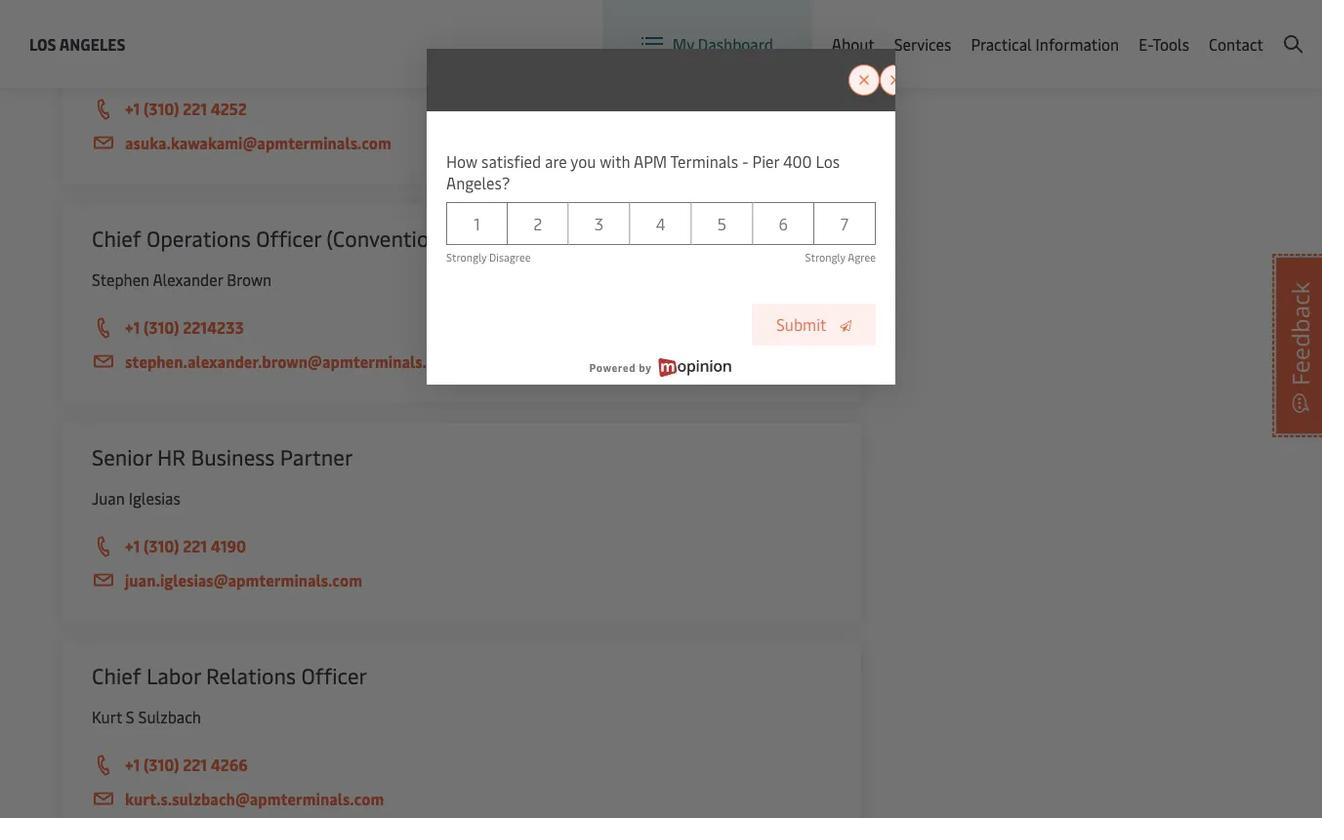 Task type: describe. For each thing, give the bounding box(es) containing it.
angeles
[[59, 33, 126, 54]]

apm
[[634, 150, 667, 171]]

financial
[[146, 5, 232, 34]]

juan
[[92, 488, 125, 509]]

2
[[534, 213, 542, 234]]

4252
[[211, 98, 247, 119]]

angeles?
[[446, 172, 510, 193]]

221 for hr
[[183, 536, 207, 557]]

+1 (310) 221 4252 link
[[92, 97, 832, 122]]

221 for financial
[[183, 98, 207, 119]]

los angeles link
[[29, 32, 126, 56]]

powered by
[[590, 360, 652, 375]]

asuka.kawakami@apmterminals.com
[[125, 132, 392, 153]]

1
[[474, 213, 480, 234]]

feedback
[[1285, 282, 1317, 386]]

menu
[[1030, 18, 1070, 39]]

global menu button
[[938, 0, 1090, 58]]

stephen
[[92, 269, 150, 290]]

login / create account link
[[1109, 0, 1303, 58]]

stephen.alexander.brown@apmterminals.com
[[125, 351, 457, 372]]

0 vertical spatial los
[[29, 33, 56, 54]]

(310) for financial
[[144, 98, 179, 119]]

submit
[[777, 314, 827, 335]]

operations
[[146, 224, 251, 253]]

los inside how satisfied are you with apm terminals - pier 400 los angeles?
[[816, 150, 840, 171]]

(310) for labor
[[144, 755, 179, 776]]

powered by link
[[585, 354, 738, 385]]

+1 for financial
[[125, 98, 140, 119]]

how satisfied are you with apm terminals - pier 400 los angeles?
[[446, 150, 840, 193]]

3
[[595, 213, 604, 234]]

account
[[1246, 18, 1303, 39]]

global
[[981, 18, 1026, 39]]

relations
[[206, 661, 296, 690]]

powered
[[590, 360, 636, 375]]

officer for operations
[[256, 224, 321, 253]]

labor
[[146, 661, 201, 690]]

strongly disagree
[[446, 250, 531, 265]]

2 vertical spatial officer
[[301, 661, 367, 690]]

hr
[[157, 443, 186, 471]]

senior
[[92, 443, 152, 471]]

juan.iglesias@apmterminals.com link
[[92, 569, 832, 593]]

chief labor relations officer
[[92, 661, 367, 690]]

kurt.s.sulzbach@apmterminals.com link
[[92, 787, 832, 812]]

kurt.s.sulzbach@apmterminals.com
[[125, 789, 384, 810]]

chief for chief financial officer
[[92, 5, 141, 34]]

kurt
[[92, 707, 122, 728]]

with
[[600, 150, 631, 171]]

strongly agree
[[806, 250, 876, 265]]

s
[[126, 707, 135, 728]]

+1 (310) 221 4190
[[125, 536, 246, 557]]

login
[[1145, 18, 1183, 39]]

are
[[545, 150, 567, 171]]

/
[[1187, 18, 1193, 39]]

terminal)
[[464, 224, 554, 253]]

location
[[858, 18, 919, 39]]

chief for chief labor relations officer
[[92, 661, 141, 690]]

strongly for strongly agree
[[806, 250, 846, 265]]

feedback button
[[1277, 258, 1323, 434]]

business
[[191, 443, 275, 471]]

juan.iglesias@apmterminals.com
[[125, 570, 363, 591]]

4
[[656, 213, 666, 234]]

+1 (310) 221 4266 link
[[92, 753, 832, 779]]

satisfied
[[482, 150, 541, 171]]



Task type: locate. For each thing, give the bounding box(es) containing it.
2 +1 from the top
[[125, 317, 140, 338]]

how
[[446, 150, 478, 171]]

login / create account
[[1145, 18, 1303, 39]]

stephen alexander brown
[[92, 269, 272, 290]]

kurt s sulzbach
[[92, 707, 201, 728]]

221 left 4190
[[183, 536, 207, 557]]

you
[[571, 150, 596, 171]]

officer
[[237, 5, 303, 34], [256, 224, 321, 253], [301, 661, 367, 690]]

+1 for labor
[[125, 755, 140, 776]]

4 (310) from the top
[[144, 755, 179, 776]]

1 chief from the top
[[92, 5, 141, 34]]

+1 down juan iglesias
[[125, 536, 140, 557]]

switch
[[808, 18, 855, 39]]

kawakami
[[138, 50, 209, 71]]

officer up brown
[[256, 224, 321, 253]]

0 horizontal spatial los
[[29, 33, 56, 54]]

1 horizontal spatial los
[[816, 150, 840, 171]]

2 vertical spatial chief
[[92, 661, 141, 690]]

1 vertical spatial los
[[816, 150, 840, 171]]

officer right relations on the left bottom
[[301, 661, 367, 690]]

3 chief from the top
[[92, 661, 141, 690]]

terminals
[[671, 150, 739, 171]]

los
[[29, 33, 56, 54], [816, 150, 840, 171]]

3 (310) from the top
[[144, 536, 179, 557]]

2 vertical spatial 221
[[183, 755, 207, 776]]

chief for chief operations officer (conventional terminal)
[[92, 224, 141, 253]]

submit button
[[752, 304, 876, 346]]

1 +1 from the top
[[125, 98, 140, 119]]

1 221 from the top
[[183, 98, 207, 119]]

1 vertical spatial chief
[[92, 224, 141, 253]]

asuka
[[92, 50, 134, 71]]

iglesias
[[129, 488, 181, 509]]

brown
[[227, 269, 272, 290]]

0 vertical spatial 221
[[183, 98, 207, 119]]

asuka.kawakami@apmterminals.com link
[[92, 131, 832, 155]]

0 horizontal spatial strongly
[[446, 250, 487, 265]]

0 vertical spatial chief
[[92, 5, 141, 34]]

3 +1 from the top
[[125, 536, 140, 557]]

chief up kurt on the left of page
[[92, 661, 141, 690]]

4266
[[211, 755, 248, 776]]

6
[[779, 213, 788, 234]]

(310) down "iglesias"
[[144, 536, 179, 557]]

+1 (310) 221 4266
[[125, 755, 248, 776]]

+1 down stephen
[[125, 317, 140, 338]]

400
[[783, 150, 812, 171]]

juan iglesias
[[92, 488, 181, 509]]

221
[[183, 98, 207, 119], [183, 536, 207, 557], [183, 755, 207, 776]]

2 221 from the top
[[183, 536, 207, 557]]

strongly for strongly disagree
[[446, 250, 487, 265]]

0 vertical spatial officer
[[237, 5, 303, 34]]

chief up stephen
[[92, 224, 141, 253]]

pier
[[753, 150, 780, 171]]

+1 (310) 221 4252
[[125, 98, 247, 119]]

agree
[[848, 250, 876, 265]]

4 +1 from the top
[[125, 755, 140, 776]]

switch location button
[[777, 18, 919, 39]]

2214233
[[183, 317, 244, 338]]

switch location
[[808, 18, 919, 39]]

+1 for operations
[[125, 317, 140, 338]]

1 horizontal spatial strongly
[[806, 250, 846, 265]]

1 vertical spatial 221
[[183, 536, 207, 557]]

+1 (310) 2214233
[[125, 317, 244, 338]]

option group
[[446, 202, 876, 270]]

1 (310) from the top
[[144, 98, 179, 119]]

asuka kawakami
[[92, 50, 209, 71]]

chief operations officer (conventional terminal)
[[92, 224, 554, 253]]

+1 down asuka kawakami
[[125, 98, 140, 119]]

(310)
[[144, 98, 179, 119], [144, 317, 179, 338], [144, 536, 179, 557], [144, 755, 179, 776]]

(310) for operations
[[144, 317, 179, 338]]

option group containing 1
[[446, 202, 876, 270]]

7
[[841, 213, 849, 234]]

2 chief from the top
[[92, 224, 141, 253]]

senior hr business partner
[[92, 443, 353, 471]]

partner
[[280, 443, 353, 471]]

1 vertical spatial officer
[[256, 224, 321, 253]]

+1 (310) 221 4190 link
[[92, 534, 832, 560]]

221 left 4266
[[183, 755, 207, 776]]

alexander
[[153, 269, 223, 290]]

1 strongly from the left
[[446, 250, 487, 265]]

chief
[[92, 5, 141, 34], [92, 224, 141, 253], [92, 661, 141, 690]]

-
[[743, 150, 749, 171]]

officer for financial
[[237, 5, 303, 34]]

sulzbach
[[138, 707, 201, 728]]

5
[[718, 213, 727, 234]]

(310) for hr
[[144, 536, 179, 557]]

chief up asuka
[[92, 5, 141, 34]]

(conventional
[[327, 224, 459, 253]]

strongly
[[446, 250, 487, 265], [806, 250, 846, 265]]

(310) left 2214233
[[144, 317, 179, 338]]

officer right financial
[[237, 5, 303, 34]]

create
[[1197, 18, 1242, 39]]

los left angeles in the left top of the page
[[29, 33, 56, 54]]

+1 down s
[[125, 755, 140, 776]]

2 (310) from the top
[[144, 317, 179, 338]]

221 for labor
[[183, 755, 207, 776]]

los right 400
[[816, 150, 840, 171]]

strongly left agree
[[806, 250, 846, 265]]

+1 for hr
[[125, 536, 140, 557]]

3 221 from the top
[[183, 755, 207, 776]]

global menu
[[981, 18, 1070, 39]]

by
[[639, 360, 652, 375]]

los angeles
[[29, 33, 126, 54]]

(310) down asuka kawakami
[[144, 98, 179, 119]]

disagree
[[490, 250, 531, 265]]

+1
[[125, 98, 140, 119], [125, 317, 140, 338], [125, 536, 140, 557], [125, 755, 140, 776]]

221 left 4252
[[183, 98, 207, 119]]

2 strongly from the left
[[806, 250, 846, 265]]

chief financial officer
[[92, 5, 303, 34]]

stephen.alexander.brown@apmterminals.com link
[[92, 350, 832, 374]]

(310) down sulzbach
[[144, 755, 179, 776]]

strongly down 1
[[446, 250, 487, 265]]

+1 (310) 2214233 link
[[92, 316, 832, 341]]

4190
[[211, 536, 246, 557]]



Task type: vqa. For each thing, say whether or not it's contained in the screenshot.


